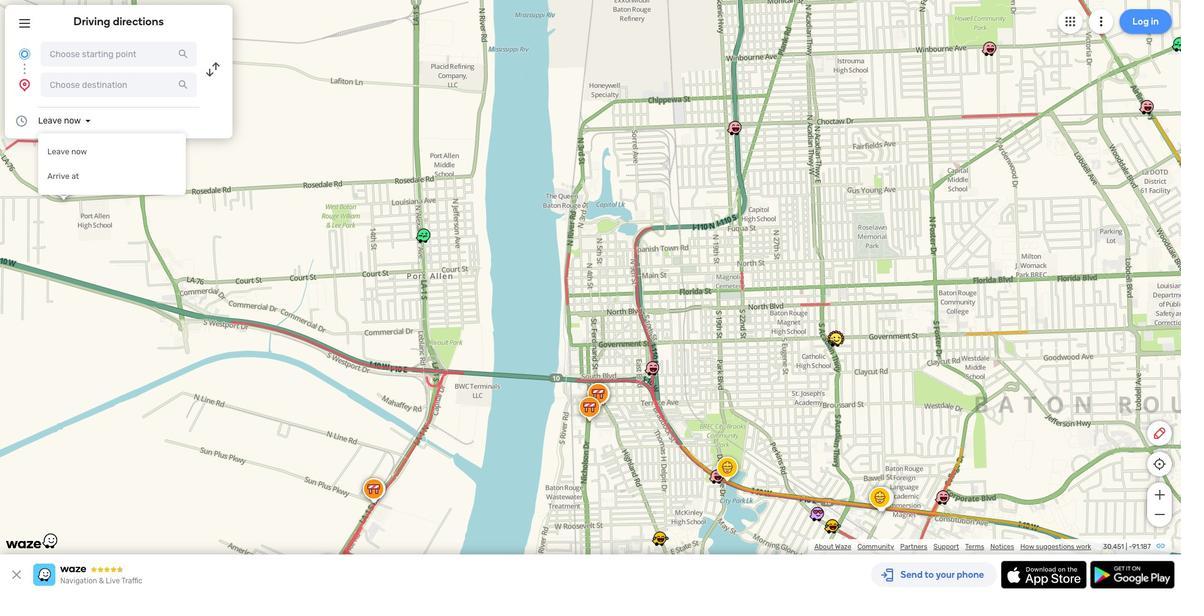 Task type: locate. For each thing, give the bounding box(es) containing it.
leave now up arrive at
[[47, 147, 87, 156]]

pencil image
[[1152, 426, 1167, 441]]

1 vertical spatial leave now
[[47, 147, 87, 156]]

live
[[106, 577, 120, 586]]

leave now
[[38, 116, 81, 126], [47, 147, 87, 156]]

now up leave now option
[[64, 116, 81, 126]]

leave right clock image
[[38, 116, 62, 126]]

&
[[99, 577, 104, 586]]

leave now right clock image
[[38, 116, 81, 126]]

driving
[[74, 15, 110, 28]]

leave
[[38, 116, 62, 126], [47, 147, 69, 156]]

support
[[934, 543, 959, 551]]

link image
[[1156, 541, 1166, 551]]

-
[[1129, 543, 1132, 551]]

now up at
[[71, 147, 87, 156]]

notices
[[990, 543, 1014, 551]]

now
[[64, 116, 81, 126], [71, 147, 87, 156]]

about
[[814, 543, 834, 551]]

leave inside option
[[47, 147, 69, 156]]

suggestions
[[1036, 543, 1075, 551]]

now inside option
[[71, 147, 87, 156]]

partners link
[[900, 543, 927, 551]]

support link
[[934, 543, 959, 551]]

about waze link
[[814, 543, 851, 551]]

1 vertical spatial leave
[[47, 147, 69, 156]]

1 vertical spatial now
[[71, 147, 87, 156]]

arrive
[[47, 172, 69, 181]]

0 vertical spatial now
[[64, 116, 81, 126]]

leave up arrive
[[47, 147, 69, 156]]

notices link
[[990, 543, 1014, 551]]



Task type: vqa. For each thing, say whether or not it's contained in the screenshot.
you're
no



Task type: describe. For each thing, give the bounding box(es) containing it.
how suggestions work link
[[1020, 543, 1091, 551]]

work
[[1076, 543, 1091, 551]]

location image
[[17, 78, 32, 92]]

terms
[[965, 543, 984, 551]]

partners
[[900, 543, 927, 551]]

30.451 | -91.187
[[1103, 543, 1151, 551]]

leave now inside option
[[47, 147, 87, 156]]

navigation & live traffic
[[60, 577, 142, 586]]

zoom out image
[[1152, 508, 1167, 522]]

x image
[[9, 568, 24, 583]]

driving directions
[[74, 15, 164, 28]]

current location image
[[17, 47, 32, 62]]

community
[[858, 543, 894, 551]]

how
[[1020, 543, 1034, 551]]

30.451
[[1103, 543, 1124, 551]]

leave now option
[[38, 140, 186, 164]]

navigation
[[60, 577, 97, 586]]

zoom in image
[[1152, 488, 1167, 503]]

0 vertical spatial leave now
[[38, 116, 81, 126]]

directions
[[113, 15, 164, 28]]

|
[[1126, 543, 1127, 551]]

traffic
[[121, 577, 142, 586]]

91.187
[[1132, 543, 1151, 551]]

community link
[[858, 543, 894, 551]]

arrive at
[[47, 172, 79, 181]]

Choose starting point text field
[[41, 42, 197, 66]]

waze
[[835, 543, 851, 551]]

about waze community partners support terms notices how suggestions work
[[814, 543, 1091, 551]]

at
[[71, 172, 79, 181]]

0 vertical spatial leave
[[38, 116, 62, 126]]

Choose destination text field
[[41, 73, 197, 97]]

arrive at option
[[38, 164, 186, 189]]

terms link
[[965, 543, 984, 551]]

clock image
[[14, 114, 29, 129]]



